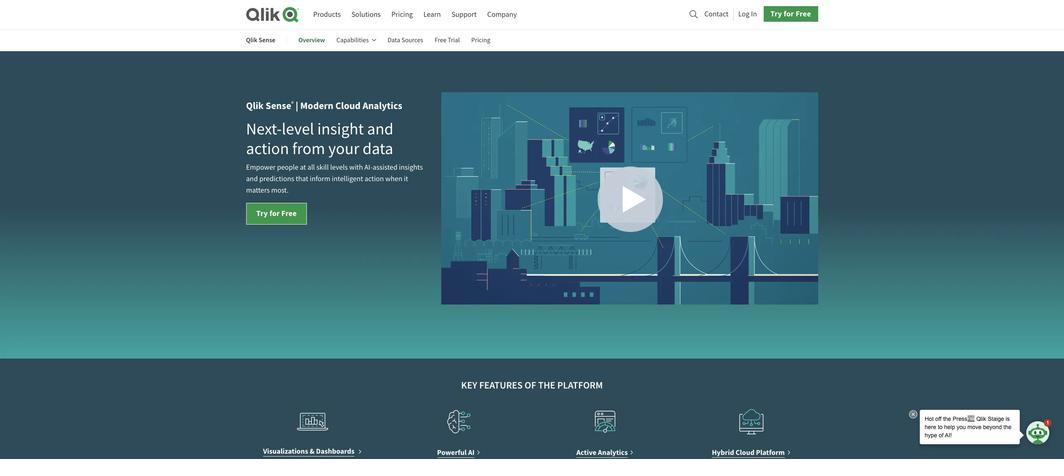 Task type: vqa. For each thing, say whether or not it's contained in the screenshot.
"Company" IMAGE in the top right of the page
no



Task type: describe. For each thing, give the bounding box(es) containing it.
key
[[461, 379, 478, 392]]

go to the home page. image
[[246, 7, 299, 23]]

contact
[[705, 9, 729, 19]]

predictions
[[259, 174, 294, 184]]

sources
[[402, 36, 423, 44]]

key features of the platform
[[461, 379, 603, 392]]

intelligent
[[332, 174, 363, 184]]

qlik for qlik sense
[[246, 36, 258, 44]]

overview link
[[299, 30, 325, 50]]

insights
[[399, 163, 423, 172]]

qlik sense
[[246, 36, 276, 44]]

data
[[388, 36, 400, 44]]

next-
[[246, 119, 282, 139]]

0 horizontal spatial pricing link
[[392, 7, 413, 22]]

when
[[386, 174, 403, 184]]

capabilities
[[337, 36, 369, 44]]

qlik main element
[[313, 6, 818, 22]]

overview
[[299, 36, 325, 44]]

free for the bottom try for free link
[[282, 208, 297, 219]]

company link
[[488, 7, 517, 22]]

powerful ai link
[[437, 447, 481, 458]]

try for right try for free link
[[771, 9, 782, 19]]

log in link
[[739, 7, 757, 21]]

solutions link
[[352, 7, 381, 22]]

that
[[296, 174, 308, 184]]

powerful
[[437, 447, 467, 457]]

contact link
[[705, 7, 729, 21]]

1 horizontal spatial try for free link
[[764, 6, 818, 22]]

in
[[751, 9, 757, 19]]

features
[[480, 379, 523, 392]]

powerful ai
[[437, 447, 475, 457]]

company
[[488, 10, 517, 19]]

log
[[739, 9, 750, 19]]

products link
[[313, 7, 341, 22]]

1 horizontal spatial and
[[367, 119, 394, 139]]

active analytics
[[577, 447, 628, 457]]

the
[[538, 379, 556, 392]]

people
[[277, 163, 299, 172]]

free for right try for free link
[[796, 9, 812, 19]]

qlik for qlik sense ® | modern cloud analytics
[[246, 99, 264, 112]]

qlik sense ® | modern cloud analytics
[[246, 99, 403, 112]]

0 horizontal spatial action
[[246, 138, 289, 159]]

try for free inside the qlik main element
[[771, 9, 812, 19]]

levels
[[330, 163, 348, 172]]

with
[[349, 163, 363, 172]]

pricing inside the qlik main element
[[392, 10, 413, 19]]

qlik sense link
[[246, 30, 276, 50]]

level
[[282, 119, 314, 139]]

data sources
[[388, 36, 423, 44]]

assisted
[[373, 163, 398, 172]]

watch video: qlik sense image
[[441, 92, 818, 304]]

log in
[[739, 9, 757, 19]]



Task type: locate. For each thing, give the bounding box(es) containing it.
1 vertical spatial and
[[246, 174, 258, 184]]

active analytics link
[[577, 447, 634, 458]]

0 horizontal spatial cloud
[[336, 99, 361, 112]]

action down ai-
[[365, 174, 384, 184]]

sense left '|'
[[266, 99, 291, 112]]

cloud
[[336, 99, 361, 112], [736, 447, 755, 457]]

menu bar inside the qlik main element
[[313, 7, 517, 22]]

sense for qlik sense
[[259, 36, 276, 44]]

try for the bottom try for free link
[[256, 208, 268, 219]]

0 vertical spatial try
[[771, 9, 782, 19]]

and up assisted
[[367, 119, 394, 139]]

inform
[[310, 174, 331, 184]]

hybrid cloud platform
[[712, 447, 785, 457]]

1 vertical spatial try for free
[[256, 208, 297, 219]]

cloud up insight
[[336, 99, 361, 112]]

and
[[367, 119, 394, 139], [246, 174, 258, 184]]

0 horizontal spatial for
[[270, 208, 280, 219]]

active
[[577, 447, 597, 457]]

visualizations & dashboards link
[[263, 445, 362, 457]]

analytics
[[363, 99, 403, 112], [598, 447, 628, 457]]

pricing link up data sources on the left of page
[[392, 7, 413, 22]]

0 vertical spatial sense
[[259, 36, 276, 44]]

0 horizontal spatial try
[[256, 208, 268, 219]]

pricing right trial
[[472, 36, 491, 44]]

1 horizontal spatial action
[[365, 174, 384, 184]]

menu bar containing products
[[313, 7, 517, 22]]

menu bar
[[313, 7, 517, 22], [246, 30, 502, 50]]

try for free
[[771, 9, 812, 19], [256, 208, 297, 219]]

data
[[363, 138, 393, 159]]

for for right try for free link
[[784, 9, 794, 19]]

1 horizontal spatial try for free
[[771, 9, 812, 19]]

1 horizontal spatial try
[[771, 9, 782, 19]]

try right in
[[771, 9, 782, 19]]

platform
[[558, 379, 603, 392]]

data sources link
[[388, 30, 423, 50]]

1 horizontal spatial cloud
[[736, 447, 755, 457]]

1 horizontal spatial pricing
[[472, 36, 491, 44]]

1 horizontal spatial for
[[784, 9, 794, 19]]

0 vertical spatial action
[[246, 138, 289, 159]]

modern
[[300, 99, 334, 112]]

and up "matters"
[[246, 174, 258, 184]]

2 vertical spatial free
[[282, 208, 297, 219]]

try down "matters"
[[256, 208, 268, 219]]

products
[[313, 10, 341, 19]]

for down most.
[[270, 208, 280, 219]]

try for free link
[[764, 6, 818, 22], [246, 203, 307, 225]]

sense down go to the home page. image
[[259, 36, 276, 44]]

pricing up data sources on the left of page
[[392, 10, 413, 19]]

pricing link
[[392, 7, 413, 22], [472, 30, 491, 50]]

from
[[292, 138, 325, 159]]

learn
[[424, 10, 441, 19]]

action up the empower
[[246, 138, 289, 159]]

®
[[291, 100, 294, 107]]

sense inside menu bar
[[259, 36, 276, 44]]

menu bar down solutions on the left top of page
[[246, 30, 502, 50]]

solutions
[[352, 10, 381, 19]]

1 vertical spatial for
[[270, 208, 280, 219]]

1 vertical spatial free
[[435, 36, 447, 44]]

0 vertical spatial try for free link
[[764, 6, 818, 22]]

pricing
[[392, 10, 413, 19], [472, 36, 491, 44]]

1 vertical spatial action
[[365, 174, 384, 184]]

try for free down most.
[[256, 208, 297, 219]]

1 vertical spatial try for free link
[[246, 203, 307, 225]]

0 vertical spatial pricing link
[[392, 7, 413, 22]]

1 vertical spatial pricing link
[[472, 30, 491, 50]]

free trial link
[[435, 30, 460, 50]]

0 horizontal spatial analytics
[[363, 99, 403, 112]]

dashboards
[[316, 446, 355, 456]]

qlik down go to the home page. image
[[246, 36, 258, 44]]

visualizations
[[263, 446, 308, 456]]

insight
[[317, 119, 364, 139]]

platform
[[756, 447, 785, 457]]

try for free link right in
[[764, 6, 818, 22]]

support
[[452, 10, 477, 19]]

qlik
[[246, 36, 258, 44], [246, 99, 264, 112]]

0 horizontal spatial try for free
[[256, 208, 297, 219]]

1 vertical spatial try
[[256, 208, 268, 219]]

|
[[296, 99, 298, 112]]

for right in
[[784, 9, 794, 19]]

qlik up next-
[[246, 99, 264, 112]]

1 vertical spatial menu bar
[[246, 30, 502, 50]]

ai
[[468, 447, 475, 457]]

pricing link right trial
[[472, 30, 491, 50]]

capabilities link
[[337, 30, 376, 50]]

it
[[404, 174, 408, 184]]

1 vertical spatial pricing
[[472, 36, 491, 44]]

1 vertical spatial cloud
[[736, 447, 755, 457]]

try for free link down most.
[[246, 203, 307, 225]]

try inside the qlik main element
[[771, 9, 782, 19]]

trial
[[448, 36, 460, 44]]

0 vertical spatial qlik
[[246, 36, 258, 44]]

0 horizontal spatial free
[[282, 208, 297, 219]]

of
[[525, 379, 537, 392]]

&
[[310, 446, 315, 456]]

next-level insight and action from your data empower people at all skill levels with ai-assisted insights and predictions that inform intelligent action when it matters most.
[[246, 119, 423, 195]]

all
[[308, 163, 315, 172]]

1 vertical spatial analytics
[[598, 447, 628, 457]]

2 qlik from the top
[[246, 99, 264, 112]]

1 horizontal spatial analytics
[[598, 447, 628, 457]]

0 vertical spatial pricing
[[392, 10, 413, 19]]

learn link
[[424, 7, 441, 22]]

visualizations & dashboards
[[263, 446, 355, 456]]

for inside the qlik main element
[[784, 9, 794, 19]]

1 vertical spatial sense
[[266, 99, 291, 112]]

0 vertical spatial for
[[784, 9, 794, 19]]

0 vertical spatial analytics
[[363, 99, 403, 112]]

menu bar up sources
[[313, 7, 517, 22]]

0 vertical spatial and
[[367, 119, 394, 139]]

for for the bottom try for free link
[[270, 208, 280, 219]]

1 qlik from the top
[[246, 36, 258, 44]]

0 vertical spatial menu bar
[[313, 7, 517, 22]]

0 vertical spatial free
[[796, 9, 812, 19]]

2 horizontal spatial free
[[796, 9, 812, 19]]

at
[[300, 163, 306, 172]]

0 vertical spatial cloud
[[336, 99, 361, 112]]

skill
[[317, 163, 329, 172]]

hybrid
[[712, 447, 735, 457]]

0 horizontal spatial pricing
[[392, 10, 413, 19]]

try for free right in
[[771, 9, 812, 19]]

ai-
[[365, 163, 373, 172]]

0 horizontal spatial and
[[246, 174, 258, 184]]

empower
[[246, 163, 276, 172]]

hybrid cloud platform link
[[712, 447, 791, 458]]

try
[[771, 9, 782, 19], [256, 208, 268, 219]]

matters
[[246, 186, 270, 195]]

free
[[796, 9, 812, 19], [435, 36, 447, 44], [282, 208, 297, 219]]

0 horizontal spatial try for free link
[[246, 203, 307, 225]]

cloud right hybrid
[[736, 447, 755, 457]]

1 horizontal spatial free
[[435, 36, 447, 44]]

sense
[[259, 36, 276, 44], [266, 99, 291, 112]]

sense for qlik sense ® | modern cloud analytics
[[266, 99, 291, 112]]

1 horizontal spatial pricing link
[[472, 30, 491, 50]]

0 vertical spatial try for free
[[771, 9, 812, 19]]

support link
[[452, 7, 477, 22]]

free inside the qlik main element
[[796, 9, 812, 19]]

your
[[328, 138, 360, 159]]

menu bar containing qlik sense
[[246, 30, 502, 50]]

1 vertical spatial qlik
[[246, 99, 264, 112]]

free trial
[[435, 36, 460, 44]]

action
[[246, 138, 289, 159], [365, 174, 384, 184]]

most.
[[271, 186, 289, 195]]

for
[[784, 9, 794, 19], [270, 208, 280, 219]]



